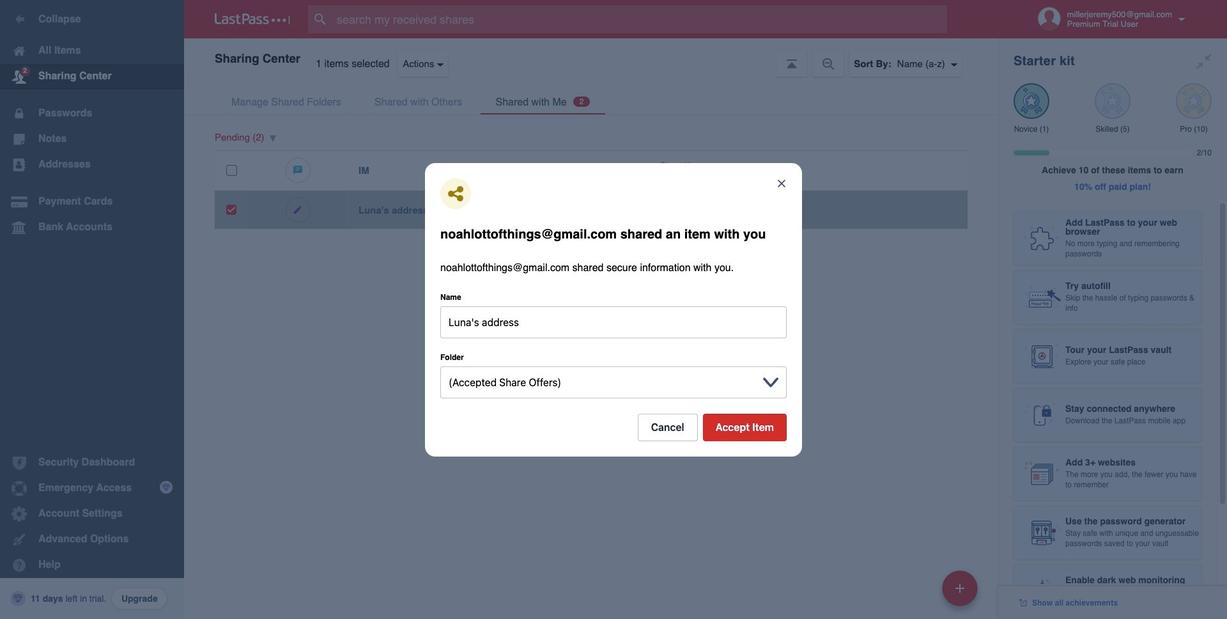 Task type: describe. For each thing, give the bounding box(es) containing it.
vault options navigation
[[184, 38, 999, 77]]

Search search field
[[308, 5, 973, 33]]

new item image
[[956, 584, 965, 593]]

lastpass image
[[215, 13, 290, 25]]



Task type: locate. For each thing, give the bounding box(es) containing it.
None field
[[441, 306, 787, 338], [441, 366, 756, 398], [441, 306, 787, 338], [441, 366, 756, 398]]

main navigation navigation
[[0, 0, 184, 619]]

new item navigation
[[938, 567, 986, 619]]

search my received shares text field
[[308, 5, 973, 33]]



Task type: vqa. For each thing, say whether or not it's contained in the screenshot.
search my vault text box
no



